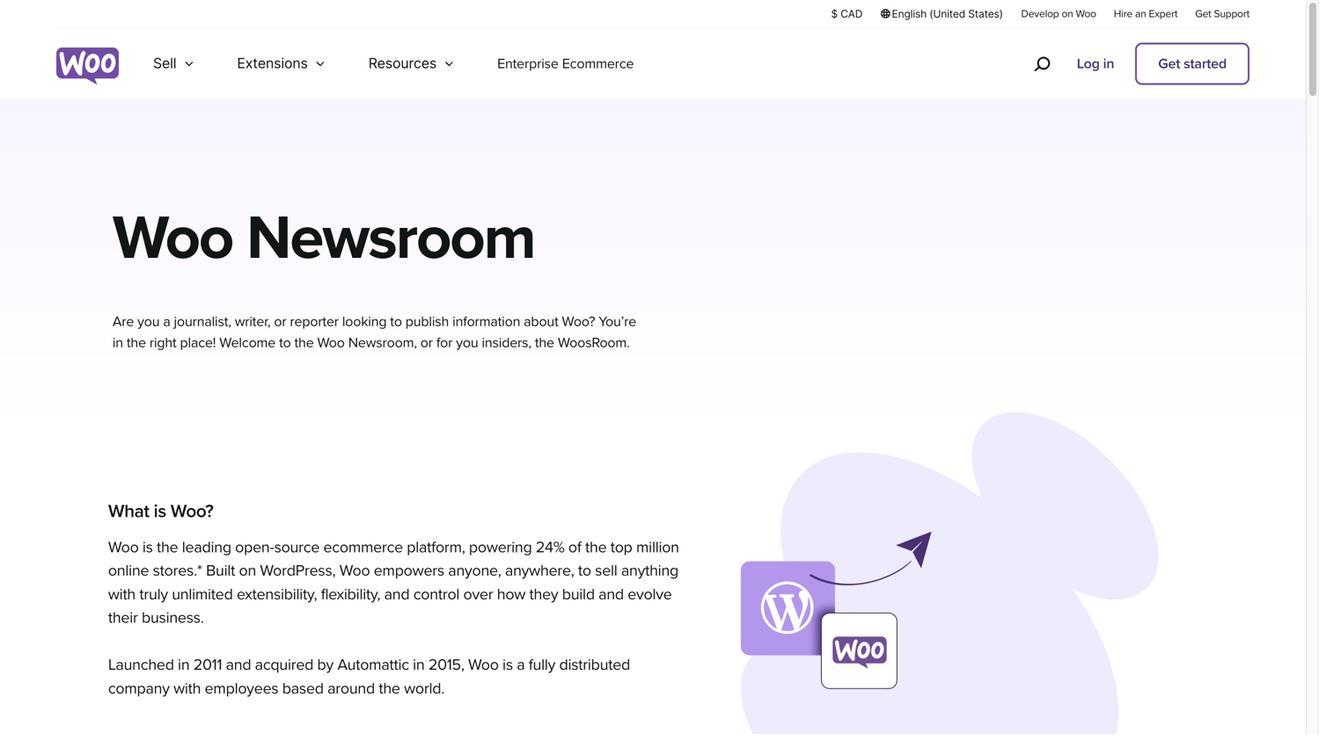 Task type: vqa. For each thing, say whether or not it's contained in the screenshot.
an
yes



Task type: describe. For each thing, give the bounding box(es) containing it.
flexibility,
[[321, 585, 381, 604]]

how
[[497, 585, 526, 604]]

the right the of
[[585, 538, 607, 557]]

are
[[113, 313, 134, 330]]

what
[[108, 500, 149, 522]]

service navigation menu element
[[996, 35, 1250, 92]]

extensions button
[[216, 28, 347, 99]]

by
[[317, 655, 334, 674]]

get support
[[1196, 7, 1250, 20]]

support
[[1214, 7, 1250, 20]]

place!
[[180, 335, 216, 351]]

they
[[530, 585, 558, 604]]

in left '2011'
[[178, 655, 190, 674]]

2015,
[[429, 655, 465, 674]]

$ cad button
[[831, 6, 863, 21]]

welcome
[[219, 335, 276, 351]]

24%
[[536, 538, 565, 557]]

employees
[[205, 679, 279, 698]]

is for the
[[143, 538, 153, 557]]

newsroom,
[[348, 335, 417, 351]]

right
[[150, 335, 177, 351]]

woo? inside are you a journalist, writer, or reporter looking to publish information about woo? you're in the right place! welcome to the woo newsroom, or for you insiders, the woosroom.
[[562, 313, 595, 330]]

woo inside launched in 2011 and acquired by automattic in 2015, woo is a fully distributed company with employees based around the world.
[[468, 655, 499, 674]]

million
[[637, 538, 679, 557]]

launched in 2011 and acquired by automattic in 2015, woo is a fully distributed company with employees based around the world.
[[108, 655, 630, 698]]

2 horizontal spatial and
[[599, 585, 624, 604]]

distributed
[[559, 655, 630, 674]]

the down the are
[[127, 335, 146, 351]]

$ cad
[[831, 7, 863, 20]]

resources
[[369, 55, 437, 72]]

get started
[[1159, 55, 1227, 72]]

sell button
[[132, 28, 216, 99]]

looking
[[342, 313, 387, 330]]

0 horizontal spatial you
[[137, 313, 160, 330]]

english (united states)
[[892, 7, 1003, 20]]

sell
[[153, 55, 176, 72]]

the down about
[[535, 335, 555, 351]]

a inside are you a journalist, writer, or reporter looking to publish information about woo? you're in the right place! welcome to the woo newsroom, or for you insiders, the woosroom.
[[163, 313, 170, 330]]

company
[[108, 679, 170, 698]]

around
[[328, 679, 375, 698]]

what is woo?
[[108, 500, 214, 522]]

with inside woo is the leading open-source ecommerce platform, powering 24% of the top million online stores.* built on wordpress, woo empowers anyone, anywhere, to sell anything with truly unlimited extensibility, flexibility, and control over how they build and evolve their business.
[[108, 585, 136, 604]]

0 horizontal spatial woo?
[[171, 500, 214, 522]]

built
[[206, 561, 235, 580]]

(united
[[930, 7, 966, 20]]

are you a journalist, writer, or reporter looking to publish information about woo? you're in the right place! welcome to the woo newsroom, or for you insiders, the woosroom.
[[113, 313, 637, 351]]

get support link
[[1196, 6, 1250, 21]]

reporter
[[290, 313, 339, 330]]

1 horizontal spatial on
[[1062, 7, 1074, 20]]

open-
[[235, 538, 274, 557]]

of
[[569, 538, 582, 557]]

insiders,
[[482, 335, 532, 351]]

1 horizontal spatial or
[[421, 335, 433, 351]]

ecommerce
[[324, 538, 403, 557]]

woo is the leading open-source ecommerce platform, powering 24% of the top million online stores.* built on wordpress, woo empowers anyone, anywhere, to sell anything with truly unlimited extensibility, flexibility, and control over how they build and evolve their business.
[[108, 538, 679, 627]]

platform,
[[407, 538, 465, 557]]

launched
[[108, 655, 174, 674]]

1 horizontal spatial and
[[384, 585, 410, 604]]

in up world.
[[413, 655, 425, 674]]

in inside are you a journalist, writer, or reporter looking to publish information about woo? you're in the right place! welcome to the woo newsroom, or for you insiders, the woosroom.
[[113, 335, 123, 351]]

a inside launched in 2011 and acquired by automattic in 2015, woo is a fully distributed company with employees based around the world.
[[517, 655, 525, 674]]

anyone,
[[448, 561, 501, 580]]



Task type: locate. For each thing, give the bounding box(es) containing it.
woo? up the leading
[[171, 500, 214, 522]]

is inside launched in 2011 and acquired by automattic in 2015, woo is a fully distributed company with employees based around the world.
[[503, 655, 513, 674]]

0 vertical spatial woo?
[[562, 313, 595, 330]]

to
[[390, 313, 402, 330], [279, 335, 291, 351], [578, 561, 591, 580]]

to up newsroom,
[[390, 313, 402, 330]]

1 horizontal spatial woo?
[[562, 313, 595, 330]]

you
[[137, 313, 160, 330], [456, 335, 478, 351]]

to down reporter
[[279, 335, 291, 351]]

to left sell
[[578, 561, 591, 580]]

1 horizontal spatial with
[[174, 679, 201, 698]]

woosroom.
[[558, 335, 630, 351]]

0 horizontal spatial is
[[143, 538, 153, 557]]

woo
[[1076, 7, 1097, 20], [113, 201, 233, 276], [317, 335, 345, 351], [108, 538, 139, 557], [340, 561, 370, 580], [468, 655, 499, 674]]

cad
[[841, 7, 863, 20]]

develop on woo link
[[1022, 6, 1097, 21]]

evolve
[[628, 585, 672, 604]]

1 vertical spatial you
[[456, 335, 478, 351]]

0 vertical spatial on
[[1062, 7, 1074, 20]]

writer,
[[235, 313, 271, 330]]

anywhere,
[[505, 561, 574, 580]]

0 horizontal spatial to
[[279, 335, 291, 351]]

over
[[464, 585, 493, 604]]

is inside woo is the leading open-source ecommerce platform, powering 24% of the top million online stores.* built on wordpress, woo empowers anyone, anywhere, to sell anything with truly unlimited extensibility, flexibility, and control over how they build and evolve their business.
[[143, 538, 153, 557]]

develop on woo
[[1022, 7, 1097, 20]]

get left support
[[1196, 7, 1212, 20]]

1 vertical spatial get
[[1159, 55, 1181, 72]]

log in link
[[1070, 44, 1122, 83]]

their
[[108, 608, 138, 627]]

on down open-
[[239, 561, 256, 580]]

automattic
[[338, 655, 409, 674]]

journalist,
[[174, 313, 231, 330]]

world.
[[404, 679, 445, 698]]

in right "log"
[[1104, 55, 1115, 72]]

information
[[453, 313, 520, 330]]

extensions
[[237, 55, 308, 72]]

started
[[1184, 55, 1227, 72]]

woo inside are you a journalist, writer, or reporter looking to publish information about woo? you're in the right place! welcome to the woo newsroom, or for you insiders, the woosroom.
[[317, 335, 345, 351]]

build
[[562, 585, 595, 604]]

the down reporter
[[295, 335, 314, 351]]

stores.*
[[153, 561, 202, 580]]

or
[[274, 313, 287, 330], [421, 335, 433, 351]]

1 vertical spatial or
[[421, 335, 433, 351]]

1 horizontal spatial is
[[154, 500, 166, 522]]

1 vertical spatial is
[[143, 538, 153, 557]]

0 horizontal spatial get
[[1159, 55, 1181, 72]]

top
[[611, 538, 633, 557]]

hire an expert
[[1114, 7, 1178, 20]]

english
[[892, 7, 927, 20]]

you're
[[599, 313, 637, 330]]

is left fully
[[503, 655, 513, 674]]

with
[[108, 585, 136, 604], [174, 679, 201, 698]]

english (united states) button
[[881, 6, 1004, 21]]

a up right in the left top of the page
[[163, 313, 170, 330]]

enterprise
[[497, 55, 559, 72]]

leading
[[182, 538, 231, 557]]

get for get started
[[1159, 55, 1181, 72]]

1 horizontal spatial you
[[456, 335, 478, 351]]

in down the are
[[113, 335, 123, 351]]

acquired
[[255, 655, 314, 674]]

and up employees
[[226, 655, 251, 674]]

woo inside develop on woo link
[[1076, 7, 1097, 20]]

source
[[274, 538, 320, 557]]

you right the are
[[137, 313, 160, 330]]

1 vertical spatial a
[[517, 655, 525, 674]]

1 vertical spatial woo?
[[171, 500, 214, 522]]

woo newsroom
[[113, 201, 535, 276]]

1 vertical spatial to
[[279, 335, 291, 351]]

with down '2011'
[[174, 679, 201, 698]]

0 vertical spatial get
[[1196, 7, 1212, 20]]

0 vertical spatial is
[[154, 500, 166, 522]]

truly
[[139, 585, 168, 604]]

get started link
[[1136, 42, 1250, 85]]

newsroom
[[247, 201, 535, 276]]

publish
[[406, 313, 449, 330]]

powering
[[469, 538, 532, 557]]

2 horizontal spatial is
[[503, 655, 513, 674]]

control
[[414, 585, 460, 604]]

sell
[[595, 561, 618, 580]]

hire
[[1114, 7, 1133, 20]]

on right develop on the top right of page
[[1062, 7, 1074, 20]]

1 horizontal spatial a
[[517, 655, 525, 674]]

business.
[[142, 608, 204, 627]]

0 horizontal spatial a
[[163, 313, 170, 330]]

get left "started"
[[1159, 55, 1181, 72]]

the down automattic
[[379, 679, 400, 698]]

and inside launched in 2011 and acquired by automattic in 2015, woo is a fully distributed company with employees based around the world.
[[226, 655, 251, 674]]

with up their
[[108, 585, 136, 604]]

ecommerce
[[562, 55, 634, 72]]

and down empowers
[[384, 585, 410, 604]]

a
[[163, 313, 170, 330], [517, 655, 525, 674]]

the inside launched in 2011 and acquired by automattic in 2015, woo is a fully distributed company with employees based around the world.
[[379, 679, 400, 698]]

is up online
[[143, 538, 153, 557]]

2011
[[193, 655, 222, 674]]

a left fully
[[517, 655, 525, 674]]

the up stores.*
[[157, 538, 178, 557]]

an
[[1136, 7, 1147, 20]]

anything
[[621, 561, 679, 580]]

and
[[384, 585, 410, 604], [599, 585, 624, 604], [226, 655, 251, 674]]

0 vertical spatial with
[[108, 585, 136, 604]]

fully
[[529, 655, 556, 674]]

on
[[1062, 7, 1074, 20], [239, 561, 256, 580]]

states)
[[969, 7, 1003, 20]]

0 vertical spatial to
[[390, 313, 402, 330]]

0 horizontal spatial with
[[108, 585, 136, 604]]

1 horizontal spatial to
[[390, 313, 402, 330]]

the
[[127, 335, 146, 351], [295, 335, 314, 351], [535, 335, 555, 351], [157, 538, 178, 557], [585, 538, 607, 557], [379, 679, 400, 698]]

1 vertical spatial on
[[239, 561, 256, 580]]

enterprise ecommerce
[[497, 55, 634, 72]]

you right for
[[456, 335, 478, 351]]

on inside woo is the leading open-source ecommerce platform, powering 24% of the top million online stores.* built on wordpress, woo empowers anyone, anywhere, to sell anything with truly unlimited extensibility, flexibility, and control over how they build and evolve their business.
[[239, 561, 256, 580]]

wordpress,
[[260, 561, 336, 580]]

enterprise ecommerce link
[[476, 29, 655, 99]]

get for get support
[[1196, 7, 1212, 20]]

online
[[108, 561, 149, 580]]

unlimited
[[172, 585, 233, 604]]

1 horizontal spatial get
[[1196, 7, 1212, 20]]

is for woo?
[[154, 500, 166, 522]]

0 horizontal spatial or
[[274, 313, 287, 330]]

0 vertical spatial or
[[274, 313, 287, 330]]

0 vertical spatial you
[[137, 313, 160, 330]]

in
[[1104, 55, 1115, 72], [113, 335, 123, 351], [178, 655, 190, 674], [413, 655, 425, 674]]

woo? up woosroom.
[[562, 313, 595, 330]]

empowers
[[374, 561, 445, 580]]

to inside woo is the leading open-source ecommerce platform, powering 24% of the top million online stores.* built on wordpress, woo empowers anyone, anywhere, to sell anything with truly unlimited extensibility, flexibility, and control over how they build and evolve their business.
[[578, 561, 591, 580]]

2 vertical spatial is
[[503, 655, 513, 674]]

with inside launched in 2011 and acquired by automattic in 2015, woo is a fully distributed company with employees based around the world.
[[174, 679, 201, 698]]

search image
[[1028, 50, 1056, 78]]

$
[[831, 7, 838, 20]]

develop
[[1022, 7, 1060, 20]]

hire an expert link
[[1114, 6, 1178, 21]]

2 horizontal spatial to
[[578, 561, 591, 580]]

based
[[282, 679, 324, 698]]

get inside service navigation menu element
[[1159, 55, 1181, 72]]

about
[[524, 313, 559, 330]]

0 vertical spatial a
[[163, 313, 170, 330]]

log
[[1077, 55, 1100, 72]]

expert
[[1149, 7, 1178, 20]]

log in
[[1077, 55, 1115, 72]]

or left for
[[421, 335, 433, 351]]

in inside service navigation menu element
[[1104, 55, 1115, 72]]

is right what at the bottom
[[154, 500, 166, 522]]

0 horizontal spatial on
[[239, 561, 256, 580]]

resources button
[[347, 28, 476, 99]]

1 vertical spatial with
[[174, 679, 201, 698]]

0 horizontal spatial and
[[226, 655, 251, 674]]

and down sell
[[599, 585, 624, 604]]

for
[[437, 335, 453, 351]]

or right writer,
[[274, 313, 287, 330]]

2 vertical spatial to
[[578, 561, 591, 580]]

extensibility,
[[237, 585, 317, 604]]



